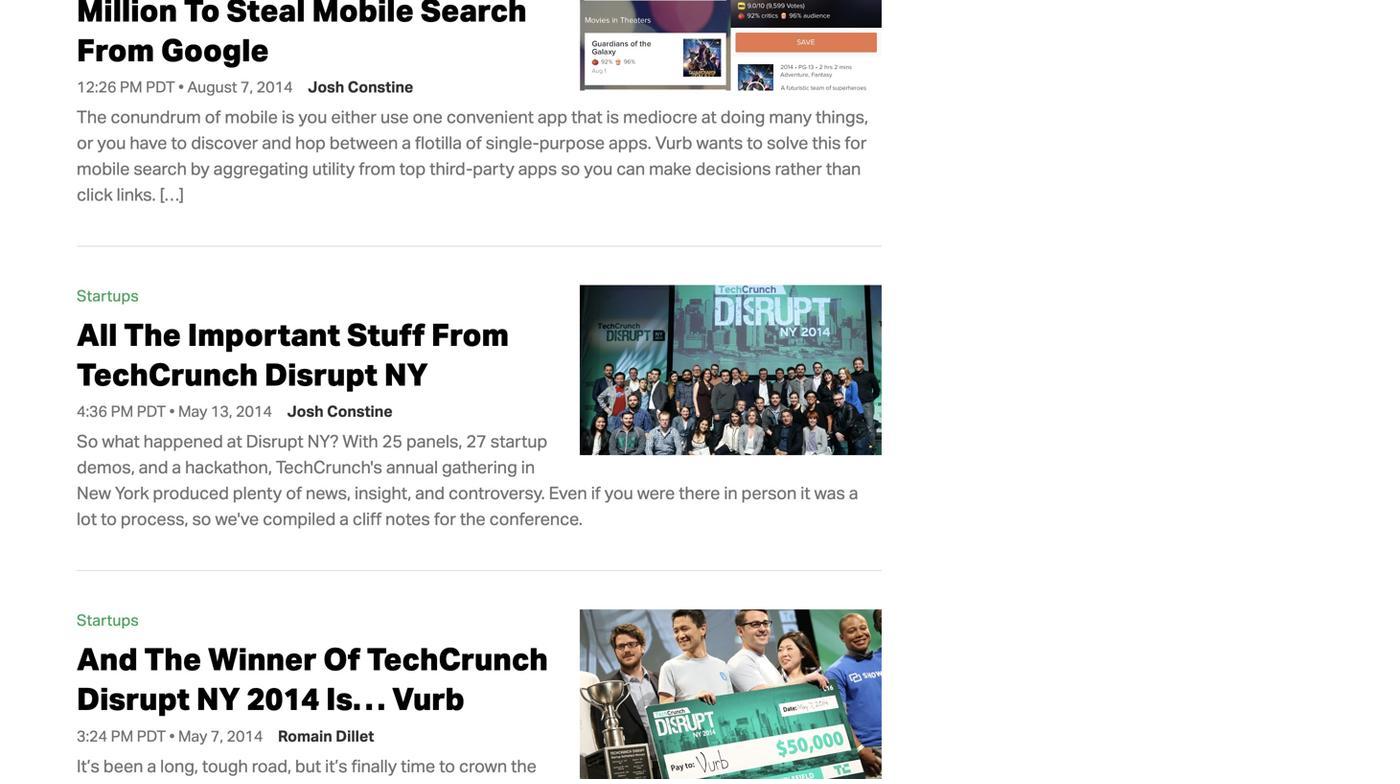 Task type: vqa. For each thing, say whether or not it's contained in the screenshot.
"fixes" inside the OpenAI drops prices and fixes 'lazy' GPT-4 that refused to work
no



Task type: locate. For each thing, give the bounding box(es) containing it.
of
[[323, 640, 360, 678]]

1 horizontal spatial techcrunch
[[367, 640, 548, 678]]

plenty
[[233, 482, 282, 504]]

for
[[845, 132, 867, 154], [434, 508, 456, 530]]

the right the and
[[144, 640, 201, 678]]

you right the or
[[97, 132, 126, 154]]

2014 up tough
[[227, 726, 263, 746]]

1 vertical spatial vurb
[[392, 679, 465, 718]]

so inside the conundrum of mobile is you either use one convenient app that is mediocre at doing many things, or you have to discover and hop between a flotilla of single-purpose apps. vurb wants to solve this for mobile search by aggregating utility from top third-party apps so you can make decisions rather than click links. […]
[[561, 158, 580, 179]]

1 vertical spatial for
[[434, 508, 456, 530]]

0 vertical spatial so
[[561, 158, 580, 179]]

disrupt
[[265, 355, 378, 394], [246, 431, 304, 452], [77, 679, 190, 718]]

pm right 12:26
[[120, 77, 142, 96]]

of down convenient
[[466, 132, 482, 154]]

all the important stuff from techcrunch disrupt ny link
[[77, 315, 509, 396]]

of inside so what happened at disrupt ny? with 25 panels, 27 startup demos, and a hackathon, techcrunch's annual gathering in new york produced plenty of news, insight, and controversy. even if you were there in person it was a lot to process, so we've compiled a cliff notes for the conference.
[[286, 482, 302, 504]]

josh constine link up either
[[308, 77, 414, 98]]

12:26 pm pdt • august 7, 2014
[[77, 77, 296, 96]]

4:36
[[77, 402, 107, 421]]

1 vertical spatial •
[[169, 402, 175, 421]]

1 horizontal spatial ny
[[384, 355, 428, 394]]

new
[[77, 482, 111, 504]]

from
[[431, 315, 509, 354]]

all
[[77, 315, 117, 354]]

for right notes
[[434, 508, 456, 530]]

7, right august
[[241, 77, 253, 96]]

• left august
[[178, 77, 184, 96]]

1 startups from the top
[[77, 286, 139, 305]]

vurb inside the conundrum of mobile is you either use one convenient app that is mediocre at doing many things, or you have to discover and hop between a flotilla of single-purpose apps. vurb wants to solve this for mobile search by aggregating utility from top third-party apps so you can make decisions rather than click links. […]
[[655, 132, 693, 154]]

single-
[[486, 132, 539, 154]]

0 horizontal spatial the
[[460, 508, 486, 530]]

•
[[178, 77, 184, 96], [169, 402, 175, 421], [169, 726, 175, 746]]

1 horizontal spatial is
[[607, 106, 619, 128]]

app
[[538, 106, 568, 128]]

0 vertical spatial josh constine
[[308, 77, 414, 96]]

2 vertical spatial and
[[415, 482, 445, 504]]

0 vertical spatial for
[[845, 132, 867, 154]]

insight,
[[355, 482, 412, 504]]

1 horizontal spatial of
[[286, 482, 302, 504]]

you left can
[[584, 158, 613, 179]]

and down annual
[[415, 482, 445, 504]]

the right crown on the bottom left of the page
[[511, 755, 537, 777]]

7, for may
[[211, 726, 223, 746]]

josh constine link
[[308, 77, 414, 98], [287, 402, 393, 423]]

is right that
[[607, 106, 619, 128]]

at up wants
[[702, 106, 717, 128]]

at up hackathon,
[[227, 431, 242, 452]]

0 horizontal spatial for
[[434, 508, 456, 530]]

0 vertical spatial of
[[205, 106, 221, 128]]

the
[[460, 508, 486, 530], [511, 755, 537, 777]]

may up long,
[[178, 726, 207, 746]]

at
[[702, 106, 717, 128], [227, 431, 242, 452]]

1 horizontal spatial 7,
[[241, 77, 253, 96]]

2014
[[257, 77, 293, 96], [236, 402, 272, 421], [247, 679, 320, 718], [227, 726, 263, 746]]

startups inside startups and the winner of techcrunch disrupt ny 2014 is… vurb
[[77, 611, 139, 630]]

convenient
[[447, 106, 534, 128]]

josh constine link for 12:26 pm pdt • august 7, 2014
[[308, 77, 414, 98]]

1 horizontal spatial the
[[511, 755, 537, 777]]

1 vertical spatial pm
[[111, 402, 133, 421]]

pm up been
[[111, 726, 133, 746]]

1 horizontal spatial so
[[561, 158, 580, 179]]

2 vertical spatial of
[[286, 482, 302, 504]]

2 vertical spatial •
[[169, 726, 175, 746]]

search
[[134, 158, 187, 179]]

2 vertical spatial the
[[144, 640, 201, 678]]

vurb up make
[[655, 132, 693, 154]]

ny down the stuff at the left
[[384, 355, 428, 394]]

mobile up discover
[[225, 106, 278, 128]]

produced
[[153, 482, 229, 504]]

1 vertical spatial ny
[[196, 679, 240, 718]]

pm for all
[[111, 402, 133, 421]]

1 vertical spatial techcrunch
[[367, 640, 548, 678]]

1 vertical spatial pdt
[[137, 402, 166, 421]]

of up discover
[[205, 106, 221, 128]]

constine for 12:26 pm pdt • august 7, 2014
[[348, 77, 414, 96]]

constine up 'with'
[[327, 402, 393, 421]]

at inside so what happened at disrupt ny? with 25 panels, 27 startup demos, and a hackathon, techcrunch's annual gathering in new york produced plenty of news, insight, and controversy. even if you were there in person it was a lot to process, so we've compiled a cliff notes for the conference.
[[227, 431, 242, 452]]

1 horizontal spatial at
[[702, 106, 717, 128]]

1 may from the top
[[178, 402, 207, 421]]

gathering
[[442, 457, 517, 478]]

disrupt left ny?
[[246, 431, 304, 452]]

2014 up romain
[[247, 679, 320, 718]]

0 vertical spatial and
[[262, 132, 292, 154]]

• up happened at left
[[169, 402, 175, 421]]

1 horizontal spatial vurb
[[655, 132, 693, 154]]

pdt for all
[[137, 402, 166, 421]]

you inside so what happened at disrupt ny? with 25 panels, 27 startup demos, and a hackathon, techcrunch's annual gathering in new york produced plenty of news, insight, and controversy. even if you were there in person it was a lot to process, so we've compiled a cliff notes for the conference.
[[605, 482, 633, 504]]

1 vertical spatial in
[[724, 482, 738, 504]]

0 vertical spatial the
[[77, 106, 107, 128]]

• up long,
[[169, 726, 175, 746]]

techcrunch inside the startups all the important stuff from techcrunch disrupt ny
[[77, 355, 258, 394]]

1 vertical spatial so
[[192, 508, 211, 530]]

pm
[[120, 77, 142, 96], [111, 402, 133, 421], [111, 726, 133, 746]]

josh constine link up ny?
[[287, 402, 393, 423]]

0 horizontal spatial vurb
[[392, 679, 465, 718]]

the up the or
[[77, 106, 107, 128]]

2014 right 13,
[[236, 402, 272, 421]]

0 horizontal spatial so
[[192, 508, 211, 530]]

1 vertical spatial josh constine link
[[287, 402, 393, 423]]

is up aggregating
[[282, 106, 295, 128]]

so down the purpose
[[561, 158, 580, 179]]

the right all
[[124, 315, 181, 354]]

1 vertical spatial of
[[466, 132, 482, 154]]

party
[[473, 158, 515, 179]]

third-
[[430, 158, 473, 179]]

josh up ny?
[[287, 402, 324, 421]]

pdt for and
[[137, 726, 166, 746]]

road,
[[252, 755, 291, 777]]

josh constine link for 4:36 pm pdt • may 13, 2014
[[287, 402, 393, 423]]

by
[[191, 158, 210, 179]]

may left 13,
[[178, 402, 207, 421]]

1 vertical spatial josh
[[287, 402, 324, 421]]

a down happened at left
[[172, 457, 181, 478]]

2 is from the left
[[607, 106, 619, 128]]

use
[[381, 106, 409, 128]]

links.
[[117, 184, 156, 205]]

1 vertical spatial disrupt
[[246, 431, 304, 452]]

news,
[[306, 482, 351, 504]]

to left crown on the bottom left of the page
[[439, 755, 455, 777]]

conundrum
[[111, 106, 201, 128]]

have
[[130, 132, 167, 154]]

of up the compiled
[[286, 482, 302, 504]]

may for techcrunch
[[178, 402, 207, 421]]

7, up tough
[[211, 726, 223, 746]]

2 vertical spatial pdt
[[137, 726, 166, 746]]

0 horizontal spatial is
[[282, 106, 295, 128]]

pm for and
[[111, 726, 133, 746]]

pdt up long,
[[137, 726, 166, 746]]

0 horizontal spatial ny
[[196, 679, 240, 718]]

pdt up conundrum
[[146, 77, 175, 96]]

and up aggregating
[[262, 132, 292, 154]]

1 vertical spatial startups
[[77, 611, 139, 630]]

the inside the startups all the important stuff from techcrunch disrupt ny
[[124, 315, 181, 354]]

mobile
[[225, 106, 278, 128], [77, 158, 130, 179]]

1 vertical spatial at
[[227, 431, 242, 452]]

ny
[[384, 355, 428, 394], [196, 679, 240, 718]]

1 vertical spatial mobile
[[77, 158, 130, 179]]

in
[[521, 457, 535, 478], [724, 482, 738, 504]]

0 vertical spatial vurb
[[655, 132, 693, 154]]

constine
[[348, 77, 414, 96], [327, 402, 393, 421]]

0 vertical spatial in
[[521, 457, 535, 478]]

pdt
[[146, 77, 175, 96], [137, 402, 166, 421], [137, 726, 166, 746]]

lot
[[77, 508, 97, 530]]

josh constine up either
[[308, 77, 414, 96]]

conference.
[[490, 508, 583, 530]]

ny inside the startups all the important stuff from techcrunch disrupt ny
[[384, 355, 428, 394]]

2 horizontal spatial of
[[466, 132, 482, 154]]

4:36 pm pdt • may 13, 2014
[[77, 402, 276, 421]]

0 vertical spatial pm
[[120, 77, 142, 96]]

a left cliff
[[340, 508, 349, 530]]

1 horizontal spatial for
[[845, 132, 867, 154]]

startups up all
[[77, 286, 139, 305]]

in right the there
[[724, 482, 738, 504]]

one
[[413, 106, 443, 128]]

josh up either
[[308, 77, 344, 96]]

0 vertical spatial startups
[[77, 286, 139, 305]]

0 vertical spatial techcrunch
[[77, 355, 258, 394]]

0 vertical spatial josh constine link
[[308, 77, 414, 98]]

from
[[359, 158, 396, 179]]

josh constine up ny?
[[287, 402, 393, 421]]

2 vertical spatial pm
[[111, 726, 133, 746]]

vurb up the it's been a long, tough road, but it's finally time to crown the
[[392, 679, 465, 718]]

vurb
[[655, 132, 693, 154], [392, 679, 465, 718]]

pdt up what
[[137, 402, 166, 421]]

1 vertical spatial 7,
[[211, 726, 223, 746]]

0 vertical spatial the
[[460, 508, 486, 530]]

josh constine
[[308, 77, 414, 96], [287, 402, 393, 421]]

1 vertical spatial may
[[178, 726, 207, 746]]

utility
[[312, 158, 355, 179]]

august
[[187, 77, 237, 96]]

0 vertical spatial at
[[702, 106, 717, 128]]

startups up the and
[[77, 611, 139, 630]]

2014 right august
[[257, 77, 293, 96]]

0 vertical spatial josh
[[308, 77, 344, 96]]

and up 'york'
[[139, 457, 168, 478]]

1 horizontal spatial and
[[262, 132, 292, 154]]

the conundrum of mobile is you either use one convenient app that is mediocre at doing many things, or you have to discover and hop between a flotilla of single-purpose apps. vurb wants to solve this for mobile search by aggregating utility from top third-party apps so you can make decisions rather than click links. […]
[[77, 106, 869, 205]]

vurb inside startups and the winner of techcrunch disrupt ny 2014 is… vurb
[[392, 679, 465, 718]]

the for and
[[144, 640, 201, 678]]

2 horizontal spatial and
[[415, 482, 445, 504]]

0 horizontal spatial techcrunch
[[77, 355, 258, 394]]

0 horizontal spatial 7,
[[211, 726, 223, 746]]

demos,
[[77, 457, 135, 478]]

ny down winner
[[196, 679, 240, 718]]

1 vertical spatial josh constine
[[287, 402, 393, 421]]

is
[[282, 106, 295, 128], [607, 106, 619, 128]]

you right if
[[605, 482, 633, 504]]

a up top
[[402, 132, 411, 154]]

0 vertical spatial •
[[178, 77, 184, 96]]

a right was
[[849, 482, 859, 504]]

mediocre
[[623, 106, 698, 128]]

0 vertical spatial disrupt
[[265, 355, 378, 394]]

2 may from the top
[[178, 726, 207, 746]]

so down 'produced'
[[192, 508, 211, 530]]

to right lot
[[101, 508, 117, 530]]

startups inside the startups all the important stuff from techcrunch disrupt ny
[[77, 286, 139, 305]]

2 startups from the top
[[77, 611, 139, 630]]

the inside startups and the winner of techcrunch disrupt ny 2014 is… vurb
[[144, 640, 201, 678]]

and
[[262, 132, 292, 154], [139, 457, 168, 478], [415, 482, 445, 504]]

we've
[[215, 508, 259, 530]]

disrupt down the and
[[77, 679, 190, 718]]

the
[[77, 106, 107, 128], [124, 315, 181, 354], [144, 640, 201, 678]]

disrupt up ny?
[[265, 355, 378, 394]]

a left long,
[[147, 755, 156, 777]]

0 vertical spatial ny
[[384, 355, 428, 394]]

techcrunch
[[77, 355, 258, 394], [367, 640, 548, 678]]

0 horizontal spatial and
[[139, 457, 168, 478]]

0 horizontal spatial at
[[227, 431, 242, 452]]

2 vertical spatial disrupt
[[77, 679, 190, 718]]

constine up use
[[348, 77, 414, 96]]

1 vertical spatial the
[[511, 755, 537, 777]]

0 vertical spatial 7,
[[241, 77, 253, 96]]

3:24 pm pdt • may 7, 2014
[[77, 726, 267, 746]]

pm up what
[[111, 402, 133, 421]]

things,
[[816, 106, 869, 128]]

with
[[343, 431, 378, 452]]

for inside so what happened at disrupt ny? with 25 panels, 27 startup demos, and a hackathon, techcrunch's annual gathering in new york produced plenty of news, insight, and controversy. even if you were there in person it was a lot to process, so we've compiled a cliff notes for the conference.
[[434, 508, 456, 530]]

notes
[[386, 508, 430, 530]]

the down the controversy.
[[460, 508, 486, 530]]

0 vertical spatial mobile
[[225, 106, 278, 128]]

to right have
[[171, 132, 187, 154]]

make
[[649, 158, 692, 179]]

in down the startup
[[521, 457, 535, 478]]

1 vertical spatial the
[[124, 315, 181, 354]]

at inside the conundrum of mobile is you either use one convenient app that is mediocre at doing many things, or you have to discover and hop between a flotilla of single-purpose apps. vurb wants to solve this for mobile search by aggregating utility from top third-party apps so you can make decisions rather than click links. […]
[[702, 106, 717, 128]]

0 vertical spatial constine
[[348, 77, 414, 96]]

panels,
[[407, 431, 463, 452]]

7, for august
[[241, 77, 253, 96]]

• for winner
[[169, 726, 175, 746]]

0 vertical spatial may
[[178, 402, 207, 421]]

1 vertical spatial constine
[[327, 402, 393, 421]]

• for important
[[169, 402, 175, 421]]

mobile up the click
[[77, 158, 130, 179]]

for up than
[[845, 132, 867, 154]]

0 horizontal spatial of
[[205, 106, 221, 128]]

many
[[769, 106, 812, 128]]



Task type: describe. For each thing, give the bounding box(es) containing it.
but
[[295, 755, 321, 777]]

apps
[[518, 158, 557, 179]]

compiled
[[263, 508, 336, 530]]

important
[[188, 315, 340, 354]]

is…
[[326, 679, 386, 718]]

and inside the conundrum of mobile is you either use one convenient app that is mediocre at doing many things, or you have to discover and hop between a flotilla of single-purpose apps. vurb wants to solve this for mobile search by aggregating utility from top third-party apps so you can make decisions rather than click links. […]
[[262, 132, 292, 154]]

click
[[77, 184, 113, 205]]

been
[[103, 755, 143, 777]]

it's
[[77, 755, 100, 777]]

13,
[[211, 402, 232, 421]]

or
[[77, 132, 93, 154]]

you up hop at the left of the page
[[298, 106, 327, 128]]

2014 for 12:26 pm pdt • august 7, 2014
[[257, 77, 293, 96]]

wants
[[696, 132, 743, 154]]

the inside the conundrum of mobile is you either use one convenient app that is mediocre at doing many things, or you have to discover and hop between a flotilla of single-purpose apps. vurb wants to solve this for mobile search by aggregating utility from top third-party apps so you can make decisions rather than click links. […]
[[77, 106, 107, 128]]

and the winner of techcrunch disrupt ny 2014 is… vurb link
[[77, 640, 548, 720]]

were
[[637, 482, 675, 504]]

person
[[742, 482, 797, 504]]

the inside the it's been a long, tough road, but it's finally time to crown the
[[511, 755, 537, 777]]

it's been a long, tough road, but it's finally time to crown the
[[77, 755, 821, 779]]

0 vertical spatial pdt
[[146, 77, 175, 96]]

decisions
[[696, 158, 771, 179]]

[…]
[[160, 184, 184, 205]]

the inside so what happened at disrupt ny? with 25 panels, 27 startup demos, and a hackathon, techcrunch's annual gathering in new york produced plenty of news, insight, and controversy. even if you were there in person it was a lot to process, so we've compiled a cliff notes for the conference.
[[460, 508, 486, 530]]

either
[[331, 106, 377, 128]]

2014 for 4:36 pm pdt • may 13, 2014
[[236, 402, 272, 421]]

ny inside startups and the winner of techcrunch disrupt ny 2014 is… vurb
[[196, 679, 240, 718]]

solve
[[767, 132, 809, 154]]

there
[[679, 482, 720, 504]]

even
[[549, 482, 587, 504]]

so
[[77, 431, 98, 452]]

startups all the important stuff from techcrunch disrupt ny
[[77, 286, 509, 394]]

crown
[[459, 755, 507, 777]]

3:24
[[77, 726, 107, 746]]

if
[[591, 482, 601, 504]]

disrupt inside the startups all the important stuff from techcrunch disrupt ny
[[265, 355, 378, 394]]

startups for and
[[77, 611, 139, 630]]

constine for 4:36 pm pdt • may 13, 2014
[[327, 402, 393, 421]]

and
[[77, 640, 138, 678]]

process,
[[121, 508, 188, 530]]

this
[[812, 132, 841, 154]]

controversy.
[[449, 482, 545, 504]]

2014 inside startups and the winner of techcrunch disrupt ny 2014 is… vurb
[[247, 679, 320, 718]]

josh for 12:26 pm pdt • august 7, 2014
[[308, 77, 344, 96]]

techcrunch's
[[276, 457, 382, 478]]

can
[[617, 158, 645, 179]]

1 horizontal spatial in
[[724, 482, 738, 504]]

1 vertical spatial and
[[139, 457, 168, 478]]

so what happened at disrupt ny? with 25 panels, 27 startup demos, and a hackathon, techcrunch's annual gathering in new york produced plenty of news, insight, and controversy. even if you were there in person it was a lot to process, so we've compiled a cliff notes for the conference.
[[77, 431, 859, 530]]

was
[[815, 482, 845, 504]]

josh for 4:36 pm pdt • may 13, 2014
[[287, 402, 324, 421]]

happened
[[144, 431, 223, 452]]

york
[[115, 482, 149, 504]]

2014 for 3:24 pm pdt • may 7, 2014
[[227, 726, 263, 746]]

aggregating
[[214, 158, 308, 179]]

romain
[[278, 726, 332, 746]]

to inside so what happened at disrupt ny? with 25 panels, 27 startup demos, and a hackathon, techcrunch's annual gathering in new york produced plenty of news, insight, and controversy. even if you were there in person it was a lot to process, so we've compiled a cliff notes for the conference.
[[101, 508, 117, 530]]

dillet
[[336, 726, 374, 746]]

startup
[[491, 431, 548, 452]]

it
[[801, 482, 811, 504]]

25
[[382, 431, 403, 452]]

josh constine for 12:26 pm pdt • august 7, 2014
[[308, 77, 414, 96]]

tough
[[202, 755, 248, 777]]

0 horizontal spatial in
[[521, 457, 535, 478]]

finally time
[[351, 755, 435, 777]]

hackathon,
[[185, 457, 272, 478]]

rather
[[775, 158, 822, 179]]

apps.
[[609, 132, 652, 154]]

discover
[[191, 132, 258, 154]]

than
[[826, 158, 861, 179]]

for inside the conundrum of mobile is you either use one convenient app that is mediocre at doing many things, or you have to discover and hop between a flotilla of single-purpose apps. vurb wants to solve this for mobile search by aggregating utility from top third-party apps so you can make decisions rather than click links. […]
[[845, 132, 867, 154]]

annual
[[386, 457, 438, 478]]

startups and the winner of techcrunch disrupt ny 2014 is… vurb
[[77, 611, 548, 718]]

so inside so what happened at disrupt ny? with 25 panels, 27 startup demos, and a hackathon, techcrunch's annual gathering in new york produced plenty of news, insight, and controversy. even if you were there in person it was a lot to process, so we've compiled a cliff notes for the conference.
[[192, 508, 211, 530]]

stuff
[[347, 315, 425, 354]]

to down 'doing'
[[747, 132, 763, 154]]

1 horizontal spatial mobile
[[225, 106, 278, 128]]

between
[[330, 132, 398, 154]]

startups for all
[[77, 286, 139, 305]]

1 is from the left
[[282, 106, 295, 128]]

romain dillet link
[[278, 726, 374, 748]]

josh constine for 4:36 pm pdt • may 13, 2014
[[287, 402, 393, 421]]

romain dillet
[[278, 726, 374, 746]]

what
[[102, 431, 140, 452]]

it's
[[325, 755, 348, 777]]

techcrunch inside startups and the winner of techcrunch disrupt ny 2014 is… vurb
[[367, 640, 548, 678]]

flotilla
[[415, 132, 462, 154]]

top
[[399, 158, 426, 179]]

a inside the conundrum of mobile is you either use one convenient app that is mediocre at doing many things, or you have to discover and hop between a flotilla of single-purpose apps. vurb wants to solve this for mobile search by aggregating utility from top third-party apps so you can make decisions rather than click links. […]
[[402, 132, 411, 154]]

hop
[[295, 132, 326, 154]]

the for all
[[124, 315, 181, 354]]

may for disrupt
[[178, 726, 207, 746]]

disrupt inside startups and the winner of techcrunch disrupt ny 2014 is… vurb
[[77, 679, 190, 718]]

27
[[466, 431, 487, 452]]

to inside the it's been a long, tough road, but it's finally time to crown the
[[439, 755, 455, 777]]

disrupt inside so what happened at disrupt ny? with 25 panels, 27 startup demos, and a hackathon, techcrunch's annual gathering in new york produced plenty of news, insight, and controversy. even if you were there in person it was a lot to process, so we've compiled a cliff notes for the conference.
[[246, 431, 304, 452]]

cliff
[[353, 508, 382, 530]]

winner
[[208, 640, 317, 678]]

12:26
[[77, 77, 116, 96]]

0 horizontal spatial mobile
[[77, 158, 130, 179]]

ny?
[[307, 431, 339, 452]]

long,
[[160, 755, 198, 777]]

a inside the it's been a long, tough road, but it's finally time to crown the
[[147, 755, 156, 777]]

doing
[[721, 106, 765, 128]]

purpose
[[539, 132, 605, 154]]



